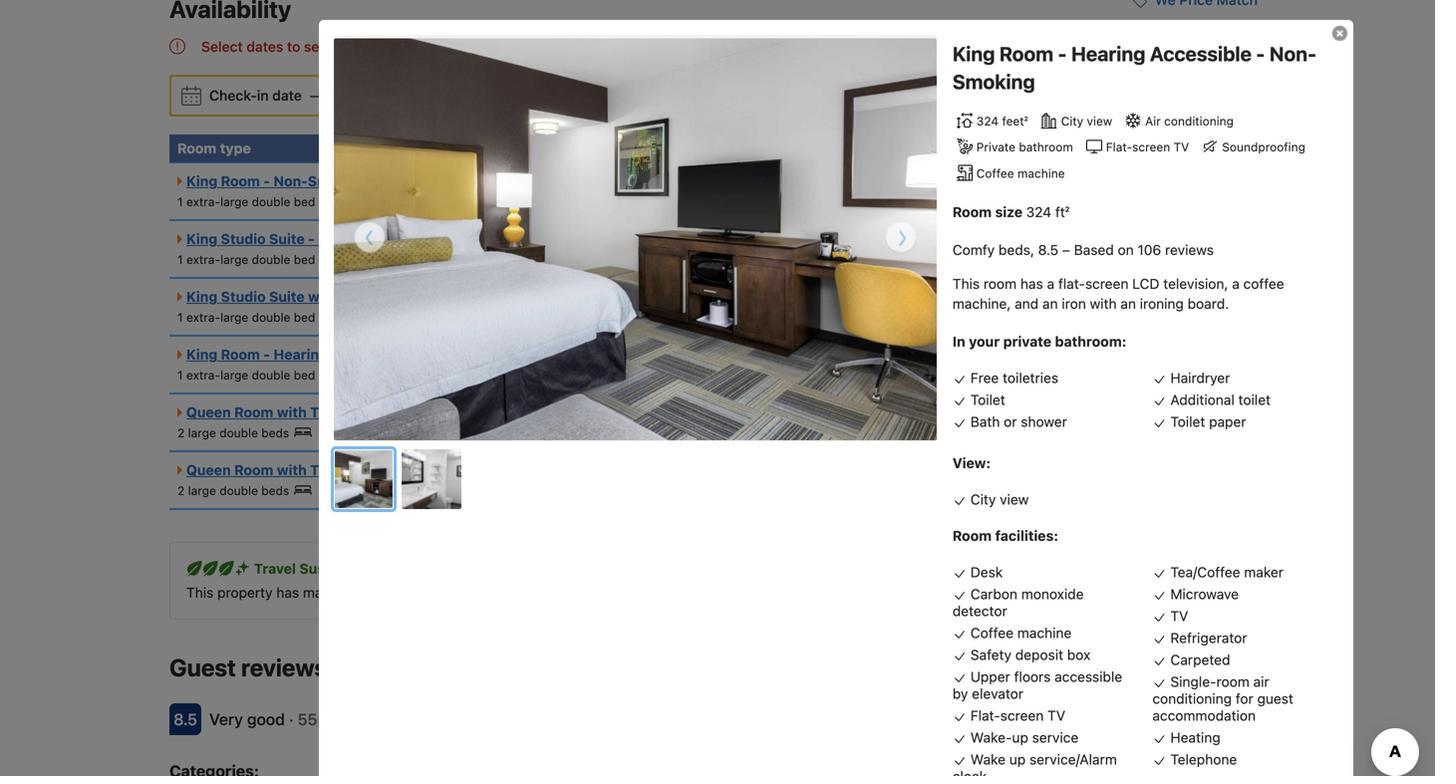 Task type: describe. For each thing, give the bounding box(es) containing it.
safety deposit box
[[971, 647, 1091, 663]]

very good · 555 reviews
[[209, 710, 388, 729]]

in your private bathroom:
[[953, 333, 1127, 350]]

flat-screen tv for safety
[[971, 708, 1065, 724]]

paper
[[1209, 414, 1246, 430]]

× 4 for access/non-
[[833, 295, 850, 309]]

wake-
[[971, 729, 1012, 746]]

–
[[1062, 242, 1070, 258]]

this property has made huge commitments towards sustainability by subscribing to one or more third party sustainability certifications.
[[186, 585, 1056, 601]]

2 machine from the top
[[1017, 625, 1072, 641]]

queen room with two queen beds - disability/hearing access - non-smoking link
[[177, 462, 722, 478]]

upper
[[971, 669, 1010, 685]]

huge
[[342, 585, 375, 601]]

one
[[728, 585, 752, 601]]

see
[[304, 38, 327, 55]]

board.
[[1188, 295, 1229, 312]]

non- up the king studio suite - non-smoking "link"
[[274, 173, 308, 189]]

check-out date button
[[322, 78, 440, 114]]

toilet for toilet paper
[[1170, 414, 1205, 430]]

106
[[1138, 242, 1161, 258]]

2 large double beds for queen room with two queen beds - non-smoking
[[177, 426, 289, 440]]

bath
[[971, 414, 1000, 430]]

king for king room - hearing accessible - non-smoking
[[186, 346, 217, 363]]

0 vertical spatial coffee machine
[[977, 166, 1065, 180]]

2 large double beds for queen room with two queen beds - disability/hearing access - non-smoking
[[177, 484, 289, 498]]

non- inside king room - hearing accessible - non- smoking
[[1270, 42, 1317, 65]]

4 for smoking
[[843, 411, 850, 425]]

more inside button
[[1216, 585, 1249, 601]]

box
[[1067, 647, 1091, 663]]

based
[[1074, 242, 1114, 258]]

flat- for private bathroom
[[1106, 140, 1132, 154]]

3 1 extra-large double bed from the top
[[177, 311, 315, 324]]

1 vertical spatial tv
[[1170, 608, 1188, 624]]

private bathroom
[[977, 140, 1073, 154]]

monoxide
[[1021, 586, 1084, 602]]

queen room with two queen beds - non-smoking
[[186, 404, 532, 421]]

1 more from the left
[[772, 585, 805, 601]]

detector
[[953, 603, 1007, 619]]

sofa
[[341, 289, 372, 305]]

0 vertical spatial city view
[[1061, 114, 1112, 128]]

maker
[[1244, 564, 1284, 580]]

1 machine from the top
[[1018, 166, 1065, 180]]

carpeted
[[1170, 652, 1230, 668]]

see availability
[[1156, 661, 1254, 678]]

facilities:
[[995, 528, 1058, 544]]

has for property
[[276, 585, 299, 601]]

service/alarm
[[1030, 751, 1117, 768]]

sustainable
[[299, 561, 380, 577]]

0 vertical spatial city
[[1061, 114, 1084, 128]]

2 check- from the left
[[330, 87, 377, 104]]

toilet for toilet
[[971, 392, 1005, 408]]

0 horizontal spatial 324
[[977, 114, 999, 128]]

search
[[935, 87, 981, 104]]

availability inside 'region'
[[431, 38, 501, 55]]

+ for hearing
[[858, 295, 865, 309]]

heating
[[1170, 729, 1221, 746]]

in
[[257, 87, 269, 104]]

1 vertical spatial coffee machine
[[971, 625, 1072, 641]]

non- down 1 sofa bed at the top
[[419, 346, 453, 363]]

free toiletries
[[971, 370, 1059, 386]]

television,
[[1163, 276, 1228, 292]]

0 vertical spatial reviews
[[1165, 242, 1214, 258]]

check-in date — check-out date
[[209, 87, 432, 104]]

telephone
[[1170, 751, 1237, 768]]

floors
[[1014, 669, 1051, 685]]

commitments
[[378, 585, 466, 601]]

2 vertical spatial reviews
[[331, 710, 388, 729]]

4 for access/non-
[[843, 295, 850, 309]]

guest reviews element
[[169, 652, 1136, 684]]

carbon monoxide detector
[[953, 586, 1084, 619]]

select dates to see this property's availability and prices region
[[169, 35, 1266, 59]]

room for single-
[[1216, 674, 1250, 690]]

1 vertical spatial city view
[[971, 491, 1029, 508]]

this for this room has a flat-screen lcd television, a coffee machine, and an iron with an ironing board.
[[953, 276, 980, 292]]

flat-
[[1058, 276, 1085, 292]]

0 vertical spatial photo of king room - hearing accessible - non-smoking #1 image
[[334, 38, 937, 441]]

check-in date button
[[201, 78, 310, 114]]

1 vertical spatial coffee
[[971, 625, 1014, 641]]

room size 324 ft²
[[953, 204, 1070, 220]]

search button
[[911, 77, 1005, 115]]

3 adults, 2 children element for king room - hearing accessible - non-smoking
[[817, 345, 930, 367]]

1 sustainability from the left
[[525, 585, 609, 601]]

ft²
[[1055, 204, 1070, 220]]

in
[[953, 333, 965, 350]]

rated very good element
[[209, 710, 285, 729]]

up for wake
[[1009, 751, 1026, 768]]

toiletries
[[1003, 370, 1059, 386]]

service
[[1032, 729, 1079, 746]]

king room - non-smoking
[[186, 173, 368, 189]]

8.5 inside scored 8.5 element
[[174, 710, 197, 729]]

property
[[217, 585, 273, 601]]

with inside this room has a flat-screen lcd television, a coffee machine, and an iron with an ironing board.
[[1090, 295, 1117, 312]]

with down king room - hearing accessible - non-smoking link
[[277, 404, 307, 421]]

free
[[971, 370, 999, 386]]

1 vertical spatial hearing
[[416, 289, 470, 305]]

0 vertical spatial by
[[613, 585, 629, 601]]

this room has a flat-screen lcd television, a coffee machine, and an iron with an ironing board.
[[953, 276, 1284, 312]]

1 extra-large double bed for -
[[177, 253, 315, 267]]

tv for air conditioning
[[1174, 140, 1189, 154]]

1 for king room - hearing accessible - non-smoking
[[177, 368, 183, 382]]

guest
[[169, 654, 236, 682]]

hairdryer
[[1170, 370, 1230, 386]]

1 vertical spatial city
[[971, 491, 996, 508]]

king for king studio suite - non-smoking
[[186, 231, 217, 247]]

machine,
[[953, 295, 1011, 312]]

by inside upper floors accessible by elevator
[[953, 686, 968, 702]]

availability inside button
[[1184, 661, 1254, 678]]

0 horizontal spatial or
[[755, 585, 769, 601]]

up for wake-
[[1012, 729, 1028, 746]]

room for this
[[984, 276, 1017, 292]]

suite for with
[[269, 289, 305, 305]]

king for king room - hearing accessible - non- smoking
[[953, 42, 995, 65]]

queen room with two queen beds - disability/hearing access - non-smoking
[[186, 462, 722, 478]]

accessible for king room - hearing accessible - non-smoking
[[331, 346, 406, 363]]

3 extra- from the top
[[186, 311, 220, 324]]

property's
[[359, 38, 428, 55]]

hearing for king room - hearing accessible - non-smoking
[[274, 346, 328, 363]]

accessible
[[1055, 669, 1122, 685]]

2 for queen room with two queen beds - disability/hearing access - non-smoking
[[177, 484, 185, 498]]

your
[[969, 333, 1000, 350]]

iron
[[1062, 295, 1086, 312]]

tea/coffee maker
[[1170, 564, 1284, 580]]

travel sustainable level 3+
[[254, 561, 441, 577]]

microwave
[[1170, 586, 1239, 602]]

private
[[977, 140, 1016, 154]]

bed for hearing
[[294, 368, 315, 382]]

3 adults, 2 children element for king room - non-smoking
[[817, 171, 930, 193]]

two for non-
[[310, 404, 339, 421]]

this
[[331, 38, 355, 55]]

king room - non-smoking link
[[177, 173, 368, 189]]

upper floors accessible by elevator
[[953, 669, 1122, 702]]

1 extra-large double bed for non-
[[177, 195, 315, 209]]

comfy beds, 8.5 –                       based on  106 reviews
[[953, 242, 1214, 258]]

0 horizontal spatial and
[[342, 311, 363, 324]]

ironing
[[1140, 295, 1184, 312]]

private
[[1003, 333, 1052, 350]]

review categories element
[[169, 760, 259, 776]]

this for this property has made huge commitments towards sustainability by subscribing to one or more third party sustainability certifications.
[[186, 585, 214, 601]]

screen for 324 feet²
[[1132, 140, 1170, 154]]

2 sustainability from the left
[[880, 585, 964, 601]]

studio for king studio suite with sofa bed - hearing access/non-smoking
[[221, 289, 266, 305]]

king room - hearing accessible - non- smoking
[[953, 42, 1317, 93]]

2 an from the left
[[1121, 295, 1136, 312]]

comfy
[[953, 242, 995, 258]]

room inside king room - hearing accessible - non- smoking
[[999, 42, 1053, 65]]

2 date from the left
[[403, 87, 432, 104]]

× 4 for smoking
[[833, 411, 850, 425]]

1 vertical spatial photo of king room - hearing accessible - non-smoking #1 image
[[335, 450, 395, 510]]

non- right "access"
[[627, 462, 661, 478]]

sofa
[[375, 311, 399, 324]]

learn more
[[1176, 585, 1249, 601]]

bed for -
[[294, 253, 315, 267]]

bathroom
[[1019, 140, 1073, 154]]

certifications.
[[968, 585, 1056, 601]]

to inside 'region'
[[287, 38, 300, 55]]

screen for carbon monoxide detector
[[1000, 708, 1044, 724]]

wake
[[971, 751, 1006, 768]]

1 vertical spatial to
[[711, 585, 724, 601]]

clock
[[953, 768, 987, 776]]

1 × from the top
[[833, 238, 840, 252]]

non- up sofa
[[318, 231, 352, 247]]



Task type: vqa. For each thing, say whether or not it's contained in the screenshot.
Hotel type
no



Task type: locate. For each thing, give the bounding box(es) containing it.
extra- for king room - non-smoking
[[186, 195, 220, 209]]

size
[[995, 204, 1023, 220]]

0 vertical spatial flat-
[[1106, 140, 1132, 154]]

check- right —
[[330, 87, 377, 104]]

0 vertical spatial ×
[[833, 238, 840, 252]]

hearing inside king room - hearing accessible - non- smoking
[[1071, 42, 1146, 65]]

0 vertical spatial machine
[[1018, 166, 1065, 180]]

1 two from the top
[[310, 404, 339, 421]]

city view
[[1061, 114, 1112, 128], [971, 491, 1029, 508]]

1 vertical spatial 3 adults, 2 children element
[[817, 345, 930, 367]]

1 vertical spatial view
[[1000, 491, 1029, 508]]

of
[[875, 140, 890, 157]]

has inside this room has a flat-screen lcd television, a coffee machine, and an iron with an ironing board.
[[1020, 276, 1043, 292]]

1 horizontal spatial 8.5
[[1038, 242, 1059, 258]]

more down tea/coffee maker
[[1216, 585, 1249, 601]]

× for smoking
[[833, 411, 840, 425]]

date
[[272, 87, 302, 104], [403, 87, 432, 104]]

hearing up air
[[1071, 42, 1146, 65]]

an left iron
[[1042, 295, 1058, 312]]

accessible for king room - hearing accessible - non- smoking
[[1150, 42, 1252, 65]]

1 horizontal spatial city view
[[1061, 114, 1112, 128]]

1 vertical spatial 324
[[1026, 204, 1052, 220]]

tv up service
[[1048, 708, 1065, 724]]

with down queen room with two queen beds - non-smoking link
[[277, 462, 307, 478]]

hearing up 1 sofa bed at the top
[[416, 289, 470, 305]]

bed down king room - hearing accessible - non-smoking link
[[294, 368, 315, 382]]

out
[[377, 87, 399, 104]]

1 vertical spatial toilet
[[1170, 414, 1205, 430]]

2 more from the left
[[1216, 585, 1249, 601]]

more left third
[[772, 585, 805, 601]]

1 2 large double beds from the top
[[177, 426, 289, 440]]

studio down the king studio suite - non-smoking "link"
[[221, 289, 266, 305]]

two for disability/hearing
[[310, 462, 339, 478]]

beds down queen room with two queen beds - non-smoking link
[[261, 426, 289, 440]]

1 horizontal spatial hearing
[[416, 289, 470, 305]]

0 horizontal spatial toilet
[[971, 392, 1005, 408]]

1 horizontal spatial reviews
[[331, 710, 388, 729]]

up down wake-up service at the right bottom
[[1009, 751, 1026, 768]]

screen
[[1132, 140, 1170, 154], [1085, 276, 1129, 292], [1000, 708, 1044, 724]]

0 horizontal spatial view
[[1000, 491, 1029, 508]]

room up the for
[[1216, 674, 1250, 690]]

beds down queen room with two queen beds - non-smoking
[[390, 462, 425, 478]]

flat-screen tv
[[1106, 140, 1189, 154], [971, 708, 1065, 724]]

2 × from the top
[[833, 295, 840, 309]]

1 vertical spatial reviews
[[241, 654, 327, 682]]

city view up room facilities: ​
[[971, 491, 1029, 508]]

screen up wake-up service at the right bottom
[[1000, 708, 1044, 724]]

0 vertical spatial studio
[[221, 231, 266, 247]]

1 × 4 from the top
[[833, 238, 850, 252]]

reviews right 555
[[331, 710, 388, 729]]

tv for safety deposit box
[[1048, 708, 1065, 724]]

machine up deposit
[[1017, 625, 1072, 641]]

4 adults, 3 children element for access/non-
[[817, 287, 929, 309]]

324 up private
[[977, 114, 999, 128]]

availability
[[431, 38, 501, 55], [1184, 661, 1254, 678]]

2 a from the left
[[1232, 276, 1240, 292]]

sustainability right towards
[[525, 585, 609, 601]]

soundproofing
[[1222, 140, 1306, 154]]

beds for non-
[[390, 404, 425, 421]]

accommodation
[[1153, 708, 1256, 724]]

screen down based
[[1085, 276, 1129, 292]]

1 beds from the top
[[261, 426, 289, 440]]

2 extra- from the top
[[186, 253, 220, 267]]

flat- up wake-
[[971, 708, 1000, 724]]

king studio suite with sofa bed - hearing access/non-smoking link
[[177, 289, 622, 305]]

0 horizontal spatial this
[[186, 585, 214, 601]]

by
[[613, 585, 629, 601], [953, 686, 968, 702]]

0 vertical spatial 3 adults, 2 children element
[[817, 171, 930, 193]]

screen down air
[[1132, 140, 1170, 154]]

1 horizontal spatial flat-screen tv
[[1106, 140, 1189, 154]]

this
[[953, 276, 980, 292], [186, 585, 214, 601]]

8.5
[[1038, 242, 1059, 258], [174, 710, 197, 729]]

and inside this room has a flat-screen lcd television, a coffee machine, and an iron with an ironing board.
[[1015, 295, 1039, 312]]

tv down air conditioning
[[1174, 140, 1189, 154]]

a
[[1047, 276, 1055, 292], [1232, 276, 1240, 292]]

a left coffee at the top right
[[1232, 276, 1240, 292]]

+
[[873, 179, 880, 193], [858, 237, 865, 251], [858, 295, 865, 309], [873, 353, 880, 367], [858, 410, 865, 424]]

8.5 left very
[[174, 710, 197, 729]]

feet²
[[1002, 114, 1028, 128]]

bathroom:
[[1055, 333, 1127, 350]]

screen inside this room has a flat-screen lcd television, a coffee machine, and an iron with an ironing board.
[[1085, 276, 1129, 292]]

flat-screen tv up wake-up service at the right bottom
[[971, 708, 1065, 724]]

by left elevator
[[953, 686, 968, 702]]

with left sofa
[[308, 289, 338, 305]]

0 horizontal spatial hearing
[[274, 346, 328, 363]]

coffee machine
[[977, 166, 1065, 180], [971, 625, 1072, 641]]

suite down king room - non-smoking
[[269, 231, 305, 247]]

0 vertical spatial has
[[1020, 276, 1043, 292]]

prices
[[533, 38, 573, 55]]

1 vertical spatial 8.5
[[174, 710, 197, 729]]

3 × from the top
[[833, 411, 840, 425]]

1 vertical spatial conditioning
[[1153, 691, 1232, 707]]

city up bathroom
[[1061, 114, 1084, 128]]

very
[[209, 710, 243, 729]]

beds
[[390, 404, 425, 421], [390, 462, 425, 478]]

flat- for upper floors accessible by elevator
[[971, 708, 1000, 724]]

up up wake up service/alarm clock
[[1012, 729, 1028, 746]]

wake up service/alarm clock
[[953, 751, 1117, 776]]

1 horizontal spatial flat-
[[1106, 140, 1132, 154]]

or right bath
[[1004, 414, 1017, 430]]

324 left ft²
[[1026, 204, 1052, 220]]

reviews inside 'guest reviews' element
[[241, 654, 327, 682]]

0 vertical spatial screen
[[1132, 140, 1170, 154]]

1 horizontal spatial check-
[[330, 87, 377, 104]]

conditioning right air
[[1164, 114, 1234, 128]]

1 for king room - non-smoking
[[177, 195, 183, 209]]

1 sofa bed
[[366, 311, 424, 324]]

has for room
[[1020, 276, 1043, 292]]

2 suite from the top
[[269, 289, 305, 305]]

date right in
[[272, 87, 302, 104]]

1 extra-large double bed for hearing
[[177, 368, 315, 382]]

made
[[303, 585, 339, 601]]

1 vertical spatial studio
[[221, 289, 266, 305]]

accessible up air conditioning
[[1150, 42, 1252, 65]]

has down "beds,"
[[1020, 276, 1043, 292]]

8.5 left –
[[1038, 242, 1059, 258]]

toilet
[[1238, 392, 1271, 408]]

and inside 'region'
[[504, 38, 529, 55]]

4 adults, 3 children element for smoking
[[817, 403, 929, 425]]

king for king room - non-smoking
[[186, 173, 217, 189]]

extra- for king room - hearing accessible - non-smoking
[[186, 368, 220, 382]]

toilet
[[971, 392, 1005, 408], [1170, 414, 1205, 430]]

coffee machine down the 'private bathroom'
[[977, 166, 1065, 180]]

1 vertical spatial this
[[186, 585, 214, 601]]

double
[[252, 195, 290, 209], [252, 253, 290, 267], [252, 311, 290, 324], [252, 368, 290, 382], [219, 426, 258, 440], [219, 484, 258, 498]]

this up machine,
[[953, 276, 980, 292]]

conditioning inside single-room air conditioning for guest accommodation
[[1153, 691, 1232, 707]]

1 date from the left
[[272, 87, 302, 104]]

0 vertical spatial view
[[1087, 114, 1112, 128]]

to left "one"
[[711, 585, 724, 601]]

1 a from the left
[[1047, 276, 1055, 292]]

0 horizontal spatial by
[[613, 585, 629, 601]]

bed for non-
[[294, 195, 315, 209]]

2
[[177, 426, 185, 440], [177, 484, 185, 498]]

3 × 4 from the top
[[833, 411, 850, 425]]

two down queen room with two queen beds - non-smoking link
[[310, 462, 339, 478]]

hearing up queen room with two queen beds - non-smoking link
[[274, 346, 328, 363]]

1 vertical spatial has
[[276, 585, 299, 601]]

reviews
[[1165, 242, 1214, 258], [241, 654, 327, 682], [331, 710, 388, 729]]

4 1 extra-large double bed from the top
[[177, 368, 315, 382]]

0 vertical spatial 4
[[843, 238, 850, 252]]

-
[[1058, 42, 1067, 65], [1256, 42, 1265, 65], [263, 173, 270, 189], [308, 231, 315, 247], [406, 289, 413, 305], [263, 346, 270, 363], [409, 346, 416, 363], [428, 404, 435, 421], [428, 462, 435, 478], [617, 462, 624, 478]]

1 horizontal spatial view
[[1087, 114, 1112, 128]]

2 4 adults, 3 children element from the top
[[817, 287, 929, 309]]

0 horizontal spatial more
[[772, 585, 805, 601]]

0 horizontal spatial an
[[1042, 295, 1058, 312]]

with right iron
[[1090, 295, 1117, 312]]

0 horizontal spatial sustainability
[[525, 585, 609, 601]]

bed down king studio suite - non-smoking
[[294, 253, 315, 267]]

air
[[1253, 674, 1269, 690]]

0 vertical spatial 8.5
[[1038, 242, 1059, 258]]

1 vertical spatial two
[[310, 462, 339, 478]]

0 vertical spatial 2 large double beds
[[177, 426, 289, 440]]

room type
[[177, 140, 251, 157]]

machine
[[1018, 166, 1065, 180], [1017, 625, 1072, 641]]

1 horizontal spatial screen
[[1085, 276, 1129, 292]]

desk
[[971, 564, 1003, 580]]

1 horizontal spatial a
[[1232, 276, 1240, 292]]

flat-screen tv down air
[[1106, 140, 1189, 154]]

1 for king studio suite - non-smoking
[[177, 253, 183, 267]]

1 horizontal spatial by
[[953, 686, 968, 702]]

deposit
[[1015, 647, 1063, 663]]

3 4 adults, 3 children element from the top
[[817, 403, 929, 425]]

2 beds from the top
[[261, 484, 289, 498]]

conditioning down single-
[[1153, 691, 1232, 707]]

suite down the king studio suite - non-smoking "link"
[[269, 289, 305, 305]]

machine down bathroom
[[1018, 166, 1065, 180]]

1 horizontal spatial and
[[504, 38, 529, 55]]

1 3 adults, 2 children element from the top
[[817, 171, 930, 193]]

1 1 extra-large double bed from the top
[[177, 195, 315, 209]]

city view up bathroom
[[1061, 114, 1112, 128]]

or right "one"
[[755, 585, 769, 601]]

1 horizontal spatial 324
[[1026, 204, 1052, 220]]

more
[[772, 585, 805, 601], [1216, 585, 1249, 601]]

bed
[[376, 289, 403, 305]]

king room - hearing accessible - non-smoking
[[186, 346, 514, 363]]

1 vertical spatial room
[[1216, 674, 1250, 690]]

beds for queen room with two queen beds - disability/hearing access - non-smoking
[[261, 484, 289, 498]]

0 horizontal spatial city view
[[971, 491, 1029, 508]]

2 2 from the top
[[177, 484, 185, 498]]

2 vertical spatial 4 adults, 3 children element
[[817, 403, 929, 425]]

for
[[1236, 691, 1254, 707]]

coffee machine up safety deposit box on the right bottom of page
[[971, 625, 1072, 641]]

1 vertical spatial 4
[[843, 295, 850, 309]]

non- up soundproofing
[[1270, 42, 1317, 65]]

2 beds from the top
[[390, 462, 425, 478]]

towards
[[470, 585, 521, 601]]

studio for king studio suite - non-smoking
[[221, 231, 266, 247]]

guest
[[1257, 691, 1293, 707]]

1 beds from the top
[[390, 404, 425, 421]]

guest reviews
[[169, 654, 327, 682]]

0 horizontal spatial city
[[971, 491, 996, 508]]

beds
[[261, 426, 289, 440], [261, 484, 289, 498]]

4 adults, 3 children element
[[817, 229, 929, 252], [817, 287, 929, 309], [817, 403, 929, 425]]

3 adults, 2 children element left in
[[817, 345, 930, 367]]

bed down king room - non-smoking
[[294, 195, 315, 209]]

2 vertical spatial × 4
[[833, 411, 850, 425]]

extra-
[[186, 195, 220, 209], [186, 253, 220, 267], [186, 311, 220, 324], [186, 368, 220, 382]]

1 horizontal spatial sustainability
[[880, 585, 964, 601]]

1 4 adults, 3 children element from the top
[[817, 229, 929, 252]]

beds up "travel"
[[261, 484, 289, 498]]

king room - hearing accessible - non-smoking link
[[177, 346, 514, 363]]

room inside single-room air conditioning for guest accommodation
[[1216, 674, 1250, 690]]

single-
[[1170, 674, 1216, 690]]

photo of king room - hearing accessible - non-smoking #1 image
[[334, 38, 937, 441], [335, 450, 395, 510]]

555
[[298, 710, 327, 729]]

bath or shower
[[971, 414, 1067, 430]]

accessible down "sofa"
[[331, 346, 406, 363]]

a left flat-
[[1047, 276, 1055, 292]]

see availability button
[[1144, 652, 1266, 688]]

2 1 extra-large double bed from the top
[[177, 253, 315, 267]]

1 4 from the top
[[843, 238, 850, 252]]

0 vertical spatial or
[[1004, 414, 1017, 430]]

photo of king room - hearing accessible - non-smoking #2 image
[[402, 449, 461, 509]]

and down sofa
[[342, 311, 363, 324]]

beds up photo of king room - hearing accessible - non-smoking #2
[[390, 404, 425, 421]]

an down lcd
[[1121, 295, 1136, 312]]

on
[[1118, 242, 1134, 258]]

​
[[1062, 528, 1062, 544]]

king studio suite with sofa bed - hearing access/non-smoking
[[186, 289, 622, 305]]

hearing
[[1071, 42, 1146, 65], [416, 289, 470, 305], [274, 346, 328, 363]]

1 studio from the top
[[221, 231, 266, 247]]

check- down 'select'
[[209, 87, 257, 104]]

0 vertical spatial toilet
[[971, 392, 1005, 408]]

0 vertical spatial 324
[[977, 114, 999, 128]]

toilet down additional
[[1170, 414, 1205, 430]]

2 horizontal spatial reviews
[[1165, 242, 1214, 258]]

this left the property
[[186, 585, 214, 601]]

accessible inside king room - hearing accessible - non- smoking
[[1150, 42, 1252, 65]]

0 vertical spatial hearing
[[1071, 42, 1146, 65]]

suite for -
[[269, 231, 305, 247]]

suite
[[269, 231, 305, 247], [269, 289, 305, 305]]

+ for non-
[[858, 410, 865, 424]]

1 vertical spatial 4 adults, 3 children element
[[817, 287, 929, 309]]

0 horizontal spatial 8.5
[[174, 710, 197, 729]]

1 horizontal spatial an
[[1121, 295, 1136, 312]]

2 vertical spatial ×
[[833, 411, 840, 425]]

room up machine,
[[984, 276, 1017, 292]]

reviews up ·
[[241, 654, 327, 682]]

0 horizontal spatial a
[[1047, 276, 1055, 292]]

0 vertical spatial conditioning
[[1164, 114, 1234, 128]]

1 vertical spatial machine
[[1017, 625, 1072, 641]]

0 vertical spatial up
[[1012, 729, 1028, 746]]

toilet up bath
[[971, 392, 1005, 408]]

and left prices
[[504, 38, 529, 55]]

2 vertical spatial tv
[[1048, 708, 1065, 724]]

4 extra- from the top
[[186, 368, 220, 382]]

3 adults, 2 children element down "number of guests"
[[817, 171, 930, 193]]

× for access/non-
[[833, 295, 840, 309]]

has down "travel"
[[276, 585, 299, 601]]

view up room facilities: ​
[[1000, 491, 1029, 508]]

2 horizontal spatial hearing
[[1071, 42, 1146, 65]]

carbon
[[971, 586, 1018, 602]]

queen
[[186, 404, 231, 421], [342, 404, 387, 421], [186, 462, 231, 478], [342, 462, 387, 478]]

1 vertical spatial accessible
[[331, 346, 406, 363]]

smoking inside king room - hearing accessible - non- smoking
[[953, 70, 1035, 93]]

2 horizontal spatial and
[[1015, 295, 1039, 312]]

tea/coffee
[[1170, 564, 1240, 580]]

1 horizontal spatial this
[[953, 276, 980, 292]]

learn more button
[[1176, 583, 1249, 603]]

0 vertical spatial flat-screen tv
[[1106, 140, 1189, 154]]

good
[[247, 710, 285, 729]]

air conditioning
[[1145, 114, 1234, 128]]

flat- right bathroom
[[1106, 140, 1132, 154]]

2 studio from the top
[[221, 289, 266, 305]]

scored 8.5 element
[[169, 704, 201, 736]]

2 4 from the top
[[843, 295, 850, 309]]

2 3 adults, 2 children element from the top
[[817, 345, 930, 367]]

non- up queen room with two queen beds - disability/hearing access - non-smoking
[[438, 404, 472, 421]]

2 vertical spatial screen
[[1000, 708, 1044, 724]]

0 horizontal spatial flat-
[[971, 708, 1000, 724]]

1 vertical spatial availability
[[1184, 661, 1254, 678]]

bed up king room - hearing accessible - non-smoking link
[[294, 311, 315, 324]]

with
[[308, 289, 338, 305], [1090, 295, 1117, 312], [277, 404, 307, 421], [277, 462, 307, 478]]

2 for queen room with two queen beds - non-smoking
[[177, 426, 185, 440]]

this inside this room has a flat-screen lcd television, a coffee machine, and an iron with an ironing board.
[[953, 276, 980, 292]]

sustainability up detector on the right of page
[[880, 585, 964, 601]]

1 2 from the top
[[177, 426, 185, 440]]

1 vertical spatial screen
[[1085, 276, 1129, 292]]

room inside this room has a flat-screen lcd television, a coffee machine, and an iron with an ironing board.
[[984, 276, 1017, 292]]

0 vertical spatial tv
[[1174, 140, 1189, 154]]

king for king studio suite with sofa bed - hearing access/non-smoking
[[186, 289, 217, 305]]

1 horizontal spatial accessible
[[1150, 42, 1252, 65]]

1 horizontal spatial date
[[403, 87, 432, 104]]

reviews up television,
[[1165, 242, 1214, 258]]

3 4 from the top
[[843, 411, 850, 425]]

2 × 4 from the top
[[833, 295, 850, 309]]

1 vertical spatial × 4
[[833, 295, 850, 309]]

number
[[817, 140, 872, 157]]

flat-screen tv for air
[[1106, 140, 1189, 154]]

shower
[[1021, 414, 1067, 430]]

and up private
[[1015, 295, 1039, 312]]

tv down learn
[[1170, 608, 1188, 624]]

3 adults, 2 children element
[[817, 171, 930, 193], [817, 345, 930, 367]]

level
[[384, 561, 420, 577]]

check-
[[209, 87, 257, 104], [330, 87, 377, 104]]

dates
[[247, 38, 283, 55]]

up inside wake up service/alarm clock
[[1009, 751, 1026, 768]]

1 vertical spatial 2 large double beds
[[177, 484, 289, 498]]

0 horizontal spatial to
[[287, 38, 300, 55]]

2 two from the top
[[310, 462, 339, 478]]

beds for queen room with two queen beds - non-smoking
[[261, 426, 289, 440]]

hearing for king room - hearing accessible - non- smoking
[[1071, 42, 1146, 65]]

coffee down private
[[977, 166, 1014, 180]]

toilet paper
[[1170, 414, 1246, 430]]

1 vertical spatial 2
[[177, 484, 185, 498]]

1 an from the left
[[1042, 295, 1058, 312]]

× 4
[[833, 238, 850, 252], [833, 295, 850, 309], [833, 411, 850, 425]]

subscribing
[[632, 585, 707, 601]]

0 horizontal spatial availability
[[431, 38, 501, 55]]

1 horizontal spatial room
[[1216, 674, 1250, 690]]

1 horizontal spatial to
[[711, 585, 724, 601]]

city down 'view:'
[[971, 491, 996, 508]]

to left see
[[287, 38, 300, 55]]

1 vertical spatial beds
[[390, 462, 425, 478]]

2 horizontal spatial screen
[[1132, 140, 1170, 154]]

city
[[1061, 114, 1084, 128], [971, 491, 996, 508]]

date right out
[[403, 87, 432, 104]]

two down king room - hearing accessible - non-smoking link
[[310, 404, 339, 421]]

beds for disability/hearing
[[390, 462, 425, 478]]

coffee up safety
[[971, 625, 1014, 641]]

1 horizontal spatial city
[[1061, 114, 1084, 128]]

king inside king room - hearing accessible - non- smoking
[[953, 42, 995, 65]]

to
[[287, 38, 300, 55], [711, 585, 724, 601]]

2 2 large double beds from the top
[[177, 484, 289, 498]]

by left subscribing
[[613, 585, 629, 601]]

0 horizontal spatial room
[[984, 276, 1017, 292]]

0 horizontal spatial flat-screen tv
[[971, 708, 1065, 724]]

1 extra- from the top
[[186, 195, 220, 209]]

0 vertical spatial two
[[310, 404, 339, 421]]

0 vertical spatial coffee
[[977, 166, 1014, 180]]

0 vertical spatial room
[[984, 276, 1017, 292]]

3+
[[423, 561, 441, 577]]

bed down king studio suite with sofa bed - hearing access/non-smoking
[[402, 311, 424, 324]]

studio down king room - non-smoking link
[[221, 231, 266, 247]]

view left air
[[1087, 114, 1112, 128]]

party
[[842, 585, 876, 601]]

1 check- from the left
[[209, 87, 257, 104]]

0 vertical spatial 4 adults, 3 children element
[[817, 229, 929, 252]]

+ for smoking
[[873, 353, 880, 367]]

tv
[[1174, 140, 1189, 154], [1170, 608, 1188, 624], [1048, 708, 1065, 724]]

1 suite from the top
[[269, 231, 305, 247]]

0 vertical spatial suite
[[269, 231, 305, 247]]

safety
[[971, 647, 1012, 663]]

extra- for king studio suite - non-smoking
[[186, 253, 220, 267]]

large
[[220, 195, 248, 209], [220, 253, 248, 267], [220, 311, 248, 324], [220, 368, 248, 382], [188, 426, 216, 440], [188, 484, 216, 498]]

view:
[[953, 455, 991, 471]]



